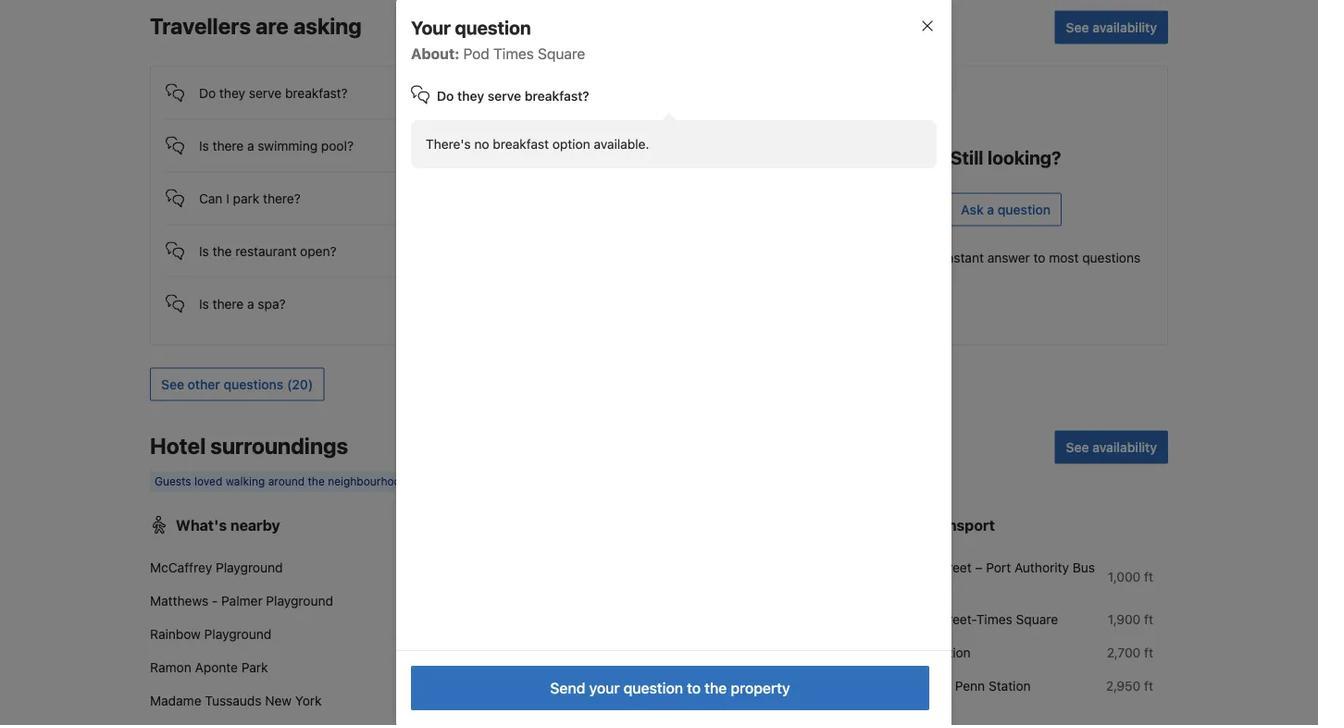 Task type: vqa. For each thing, say whether or not it's contained in the screenshot.
the 1,900 ft
yes



Task type: locate. For each thing, give the bounding box(es) containing it.
there's no breakfast option available.
[[426, 137, 650, 152]]

serve down pod
[[488, 88, 521, 104]]

is left spa?
[[199, 296, 209, 311]]

york right the tussauds
[[295, 693, 322, 709]]

playground
[[216, 560, 283, 575], [266, 593, 333, 609], [204, 627, 272, 642]]

1 vertical spatial mi
[[788, 693, 802, 709]]

do they serve breakfast? inside your question dialog
[[437, 88, 590, 104]]

square
[[538, 45, 585, 63], [1016, 612, 1059, 627]]

1,000
[[1108, 569, 1141, 585]]

see
[[1066, 19, 1089, 35], [161, 377, 184, 392], [1066, 440, 1089, 455]]

ramon aponte park
[[150, 660, 268, 675]]

1 vertical spatial playground
[[266, 593, 333, 609]]

1 vertical spatial there
[[213, 138, 244, 153]]

42nd inside 42nd street – port authority bus terminal
[[901, 560, 932, 575]]

they up is there a swimming pool?
[[219, 85, 245, 100]]

2 0.8 from the top
[[765, 693, 784, 709]]

what's up mccaffrey playground
[[176, 517, 227, 534]]

0 horizontal spatial the
[[213, 243, 232, 259]]

property
[[731, 680, 790, 698]]

42nd for street-
[[901, 612, 932, 627]]

2 vertical spatial playground
[[204, 627, 272, 642]]

0 horizontal spatial station
[[929, 645, 971, 661]]

0 vertical spatial train
[[854, 645, 883, 661]]

0 horizontal spatial to
[[687, 680, 701, 698]]

1 vertical spatial times
[[977, 612, 1013, 627]]

2 see availability from the top
[[1066, 440, 1157, 455]]

0 vertical spatial 0.8
[[765, 660, 784, 675]]

they inside button
[[219, 85, 245, 100]]

do they serve breakfast?
[[199, 85, 348, 100], [437, 88, 590, 104]]

pod
[[464, 45, 490, 63]]

1 vertical spatial penn
[[955, 679, 985, 694]]

times
[[494, 45, 534, 63], [977, 612, 1013, 627]]

1 vertical spatial availability
[[1093, 440, 1157, 455]]

0 vertical spatial penn
[[895, 645, 925, 661]]

0 vertical spatial availability
[[1093, 19, 1157, 35]]

the left pet
[[591, 138, 611, 153]]

1 horizontal spatial do they serve breakfast?
[[437, 88, 590, 104]]

1 mi from the top
[[788, 660, 802, 675]]

1 horizontal spatial square
[[1016, 612, 1059, 627]]

rainbow
[[150, 627, 201, 642]]

0.8 mi
[[765, 660, 802, 675], [765, 693, 802, 709]]

other
[[188, 377, 220, 392]]

1 vertical spatial questions
[[224, 377, 284, 392]]

question inside send your question to the property button
[[624, 680, 683, 698]]

0 horizontal spatial questions
[[224, 377, 284, 392]]

0 horizontal spatial they
[[219, 85, 245, 100]]

0 vertical spatial 0.8 mi
[[765, 660, 802, 675]]

availability for hotel surroundings
[[1093, 440, 1157, 455]]

breakfast? up option
[[525, 88, 590, 104]]

pool?
[[321, 138, 354, 153]]

0 horizontal spatial new
[[265, 693, 292, 709]]

looking?
[[988, 147, 1062, 168]]

2 vertical spatial there
[[213, 296, 244, 311]]

there left spa?
[[213, 296, 244, 311]]

can i park there?
[[199, 191, 301, 206]]

see other questions (20) button
[[150, 368, 324, 401]]

0 horizontal spatial question
[[455, 17, 531, 38]]

1 vertical spatial see
[[161, 377, 184, 392]]

hotel
[[150, 433, 206, 459]]

train for penn station
[[854, 645, 883, 661]]

breakfast
[[493, 137, 549, 152]]

1 vertical spatial 42nd
[[901, 612, 932, 627]]

1 horizontal spatial they
[[457, 88, 484, 104]]

do down travellers on the left top
[[199, 85, 216, 100]]

0.8 mi for rockefeller center
[[765, 660, 802, 675]]

42nd street-times square
[[901, 612, 1059, 627]]

1 vertical spatial 0.8 mi
[[765, 693, 802, 709]]

1,450
[[404, 660, 437, 675]]

1 42nd from the top
[[901, 560, 932, 575]]

1 vertical spatial to
[[687, 680, 701, 698]]

2 0.8 mi from the top
[[765, 693, 802, 709]]

1 vertical spatial station
[[989, 679, 1031, 694]]

0 horizontal spatial do they serve breakfast?
[[199, 85, 348, 100]]

0 vertical spatial what's
[[546, 138, 588, 153]]

1 vertical spatial what's
[[176, 517, 227, 534]]

0 vertical spatial see availability
[[1066, 19, 1157, 35]]

0 horizontal spatial square
[[538, 45, 585, 63]]

2 is from the top
[[199, 243, 209, 259]]

-
[[212, 593, 218, 609]]

to left most on the right top of page
[[1034, 250, 1046, 265]]

1 horizontal spatial to
[[1034, 250, 1046, 265]]

1 vertical spatial see availability button
[[1055, 431, 1169, 464]]

palmer
[[221, 593, 263, 609]]

0 vertical spatial 42nd
[[901, 560, 932, 575]]

0 vertical spatial is
[[199, 138, 209, 153]]

ft right 2,700
[[1145, 645, 1154, 661]]

ft right 1,900
[[1145, 612, 1154, 627]]

2 vertical spatial see
[[1066, 440, 1089, 455]]

have
[[894, 250, 922, 265]]

what's nearby
[[176, 517, 280, 534]]

1 availability from the top
[[1093, 19, 1157, 35]]

we
[[871, 250, 891, 265]]

rainbow playground
[[150, 627, 272, 642]]

tussauds
[[205, 693, 262, 709]]

what's inside button
[[546, 138, 588, 153]]

train
[[854, 645, 883, 661], [854, 679, 883, 694]]

0 vertical spatial playground
[[216, 560, 283, 575]]

times inside your question about: pod times square
[[494, 45, 534, 63]]

1 horizontal spatial times
[[977, 612, 1013, 627]]

playground right palmer
[[266, 593, 333, 609]]

1 horizontal spatial question
[[624, 680, 683, 698]]

york down the penn station
[[925, 679, 952, 694]]

1 see availability button from the top
[[1055, 11, 1169, 44]]

are there rooms with a hot tub?
[[546, 85, 734, 100]]

times down 42nd street – port authority bus terminal
[[977, 612, 1013, 627]]

there up 'i'
[[213, 138, 244, 153]]

0 vertical spatial station
[[929, 645, 971, 661]]

1 vertical spatial the
[[213, 243, 232, 259]]

the left the restaurant
[[213, 243, 232, 259]]

0 vertical spatial the
[[591, 138, 611, 153]]

0.8 for rockefeller center
[[765, 660, 784, 675]]

there for is there a spa?
[[213, 296, 244, 311]]

nearby
[[230, 517, 280, 534]]

do they serve breakfast? up breakfast
[[437, 88, 590, 104]]

serve up is there a swimming pool?
[[249, 85, 282, 100]]

0 vertical spatial there
[[570, 85, 601, 100]]

questions inside button
[[224, 377, 284, 392]]

0.8 for museum of modern art
[[765, 693, 784, 709]]

0 vertical spatial see
[[1066, 19, 1089, 35]]

questions right most on the right top of page
[[1083, 250, 1141, 265]]

do they serve breakfast? inside button
[[199, 85, 348, 100]]

station
[[929, 645, 971, 661], [989, 679, 1031, 694]]

times right pod
[[494, 45, 534, 63]]

breakfast? inside your question dialog
[[525, 88, 590, 104]]

1 vertical spatial see availability
[[1066, 440, 1157, 455]]

0 vertical spatial see availability button
[[1055, 11, 1169, 44]]

0 vertical spatial square
[[538, 45, 585, 63]]

0 horizontal spatial york
[[295, 693, 322, 709]]

1 horizontal spatial serve
[[488, 88, 521, 104]]

0 horizontal spatial breakfast?
[[285, 85, 348, 100]]

2 train from the top
[[854, 679, 883, 694]]

ft right 1,000
[[1145, 569, 1154, 585]]

1 vertical spatial square
[[1016, 612, 1059, 627]]

port
[[986, 560, 1011, 575]]

question inside ask a question button
[[998, 202, 1051, 217]]

42nd left the street
[[901, 560, 932, 575]]

1 horizontal spatial station
[[989, 679, 1031, 694]]

0 vertical spatial to
[[1034, 250, 1046, 265]]

is the restaurant open? button
[[166, 225, 459, 262]]

see availability for hotel surroundings
[[1066, 440, 1157, 455]]

is up can
[[199, 138, 209, 153]]

museum
[[502, 693, 553, 709]]

0 horizontal spatial what's
[[176, 517, 227, 534]]

playground up palmer
[[216, 560, 283, 575]]

1 vertical spatial train
[[854, 679, 883, 694]]

send
[[550, 680, 586, 698]]

breakfast? up is there a swimming pool? button on the left of page
[[285, 85, 348, 100]]

2 vertical spatial question
[[624, 680, 683, 698]]

2 vertical spatial is
[[199, 296, 209, 311]]

2 42nd from the top
[[901, 612, 932, 627]]

2 horizontal spatial the
[[705, 680, 727, 698]]

question up answer in the right of the page
[[998, 202, 1051, 217]]

0 vertical spatial questions
[[1083, 250, 1141, 265]]

square up are
[[538, 45, 585, 63]]

0 vertical spatial question
[[455, 17, 531, 38]]

42nd for street
[[901, 560, 932, 575]]

do down about:
[[437, 88, 454, 104]]

2 see availability button from the top
[[1055, 431, 1169, 464]]

is there a swimming pool? button
[[166, 120, 459, 157]]

your question dialog
[[367, 0, 959, 726]]

ft right 1,500
[[441, 693, 450, 709]]

breakfast?
[[285, 85, 348, 100], [525, 88, 590, 104]]

1 horizontal spatial breakfast?
[[525, 88, 590, 104]]

do
[[199, 85, 216, 100], [437, 88, 454, 104]]

2 vertical spatial the
[[705, 680, 727, 698]]

station down the 42nd street-times square
[[989, 679, 1031, 694]]

what's down are
[[546, 138, 588, 153]]

1 horizontal spatial questions
[[1083, 250, 1141, 265]]

0 vertical spatial times
[[494, 45, 534, 63]]

what's
[[546, 138, 588, 153], [176, 517, 227, 534]]

matthews - palmer playground
[[150, 593, 333, 609]]

an
[[926, 250, 940, 265]]

0.8 mi for museum of modern art
[[765, 693, 802, 709]]

mccaffrey
[[150, 560, 212, 575]]

transport
[[928, 517, 995, 534]]

a left hot
[[674, 85, 681, 100]]

they
[[219, 85, 245, 100], [457, 88, 484, 104]]

the left property
[[705, 680, 727, 698]]

penn down the penn station
[[955, 679, 985, 694]]

is for is the restaurant open?
[[199, 243, 209, 259]]

see inside button
[[161, 377, 184, 392]]

ask a question button
[[950, 193, 1062, 226]]

1 horizontal spatial do
[[437, 88, 454, 104]]

see availability button for hotel surroundings
[[1055, 431, 1169, 464]]

to
[[1034, 250, 1046, 265], [687, 680, 701, 698]]

2 horizontal spatial question
[[998, 202, 1051, 217]]

question up pod
[[455, 17, 531, 38]]

question right your
[[624, 680, 683, 698]]

42nd
[[901, 560, 932, 575], [901, 612, 932, 627]]

1 train from the top
[[854, 645, 883, 661]]

questions left (20)
[[224, 377, 284, 392]]

madame tussauds new york
[[150, 693, 322, 709]]

ft for 1,900 ft
[[1145, 612, 1154, 627]]

42nd up the penn station
[[901, 612, 932, 627]]

they down pod
[[457, 88, 484, 104]]

the for restaurant
[[213, 243, 232, 259]]

0 vertical spatial mi
[[788, 660, 802, 675]]

1 see availability from the top
[[1066, 19, 1157, 35]]

a right ask
[[987, 202, 995, 217]]

still
[[951, 147, 984, 168]]

question inside your question about: pod times square
[[455, 17, 531, 38]]

new down park
[[265, 693, 292, 709]]

station down street-
[[929, 645, 971, 661]]

send your question to the property button
[[411, 667, 930, 711]]

do they serve breakfast? up is there a swimming pool?
[[199, 85, 348, 100]]

see for travellers are asking
[[1066, 19, 1089, 35]]

travellers
[[150, 12, 251, 38]]

1 horizontal spatial what's
[[546, 138, 588, 153]]

0 horizontal spatial times
[[494, 45, 534, 63]]

ft right 1,450
[[441, 660, 450, 675]]

your
[[411, 17, 451, 38]]

2 availability from the top
[[1093, 440, 1157, 455]]

1 vertical spatial 0.8
[[765, 693, 784, 709]]

is down can
[[199, 243, 209, 259]]

0 horizontal spatial serve
[[249, 85, 282, 100]]

1 is from the top
[[199, 138, 209, 153]]

1 0.8 from the top
[[765, 660, 784, 675]]

see availability
[[1066, 19, 1157, 35], [1066, 440, 1157, 455]]

1 vertical spatial is
[[199, 243, 209, 259]]

1,900 ft
[[1108, 612, 1154, 627]]

a left spa?
[[247, 296, 254, 311]]

new down the penn station
[[895, 679, 922, 694]]

ft right the 2,950
[[1145, 679, 1154, 694]]

are there rooms with a hot tub? button
[[513, 67, 806, 104]]

to inside send your question to the property button
[[687, 680, 701, 698]]

3 is from the top
[[199, 296, 209, 311]]

2 mi from the top
[[788, 693, 802, 709]]

1 0.8 mi from the top
[[765, 660, 802, 675]]

0 horizontal spatial do
[[199, 85, 216, 100]]

1 horizontal spatial the
[[591, 138, 611, 153]]

serve
[[249, 85, 282, 100], [488, 88, 521, 104]]

asking
[[293, 12, 362, 38]]

i
[[226, 191, 230, 206]]

penn up new york penn station
[[895, 645, 925, 661]]

there right are
[[570, 85, 601, 100]]

playground down matthews - palmer playground
[[204, 627, 272, 642]]

there
[[570, 85, 601, 100], [213, 138, 244, 153], [213, 296, 244, 311]]

park
[[233, 191, 259, 206]]

to right art
[[687, 680, 701, 698]]

rockefeller center
[[502, 660, 612, 675]]

square down authority
[[1016, 612, 1059, 627]]

1 vertical spatial question
[[998, 202, 1051, 217]]



Task type: describe. For each thing, give the bounding box(es) containing it.
ask
[[961, 202, 984, 217]]

2,700
[[1107, 645, 1141, 661]]

is the restaurant open?
[[199, 243, 337, 259]]

2,950 ft
[[1106, 679, 1154, 694]]

there for are there rooms with a hot tub?
[[570, 85, 601, 100]]

ft for 1,500 ft
[[441, 693, 450, 709]]

are
[[256, 12, 289, 38]]

do inside do they serve breakfast? button
[[199, 85, 216, 100]]

swimming
[[258, 138, 318, 153]]

street-
[[936, 612, 977, 627]]

restaurant
[[235, 243, 297, 259]]

spa?
[[258, 296, 286, 311]]

do they serve breakfast? button
[[166, 67, 459, 104]]

matthews
[[150, 593, 208, 609]]

see for hotel surroundings
[[1066, 440, 1089, 455]]

what's for what's nearby
[[176, 517, 227, 534]]

the inside button
[[705, 680, 727, 698]]

aponte
[[195, 660, 238, 675]]

what's the pet policy?
[[546, 138, 679, 153]]

send your question to the property
[[550, 680, 790, 698]]

answer
[[988, 250, 1030, 265]]

modern
[[572, 693, 618, 709]]

2,950
[[1106, 679, 1141, 694]]

available.
[[594, 137, 650, 152]]

bus
[[1073, 560, 1095, 575]]

1,900
[[1108, 612, 1141, 627]]

your question about: pod times square
[[411, 17, 585, 63]]

center
[[572, 660, 612, 675]]

(20)
[[287, 377, 313, 392]]

mi for rockefeller center
[[788, 660, 802, 675]]

serve inside button
[[249, 85, 282, 100]]

still looking?
[[951, 147, 1062, 168]]

1 horizontal spatial penn
[[955, 679, 985, 694]]

tub?
[[708, 85, 734, 100]]

authority
[[1015, 560, 1069, 575]]

hotel surroundings
[[150, 433, 348, 459]]

instant
[[944, 250, 984, 265]]

–
[[975, 560, 983, 575]]

most
[[1049, 250, 1079, 265]]

public
[[880, 517, 924, 534]]

1 horizontal spatial new
[[895, 679, 922, 694]]

street
[[936, 560, 972, 575]]

with
[[646, 85, 671, 100]]

we have an instant answer to most questions
[[871, 250, 1141, 265]]

playground for rainbow playground
[[204, 627, 272, 642]]

see other questions (20)
[[161, 377, 313, 392]]

there for is there a swimming pool?
[[213, 138, 244, 153]]

of
[[556, 693, 569, 709]]

terminal
[[854, 579, 905, 594]]

do inside your question dialog
[[437, 88, 454, 104]]

42nd street – port authority bus terminal
[[854, 560, 1095, 594]]

mi for museum of modern art
[[788, 693, 802, 709]]

see availability button for travellers are asking
[[1055, 11, 1169, 44]]

ft for 1,000 ft
[[1145, 569, 1154, 585]]

mccaffrey playground
[[150, 560, 283, 575]]

serve inside your question dialog
[[488, 88, 521, 104]]

see availability for travellers are asking
[[1066, 19, 1157, 35]]

art
[[622, 693, 640, 709]]

a left swimming
[[247, 138, 254, 153]]

train for new york penn station
[[854, 679, 883, 694]]

rooms
[[605, 85, 642, 100]]

playground for mccaffrey playground
[[216, 560, 283, 575]]

museum of modern art
[[502, 693, 640, 709]]

ft for 1,450 ft
[[441, 660, 450, 675]]

what's the pet policy? button
[[513, 120, 806, 157]]

ramon
[[150, 660, 191, 675]]

0 horizontal spatial penn
[[895, 645, 925, 661]]

the for pet
[[591, 138, 611, 153]]

hot
[[685, 85, 704, 100]]

about:
[[411, 45, 460, 63]]

your
[[589, 680, 620, 698]]

question for send your question to the property
[[624, 680, 683, 698]]

what's for what's the pet policy?
[[546, 138, 588, 153]]

1,450 ft
[[404, 660, 450, 675]]

1,000 ft
[[1108, 569, 1154, 585]]

availability for travellers are asking
[[1093, 19, 1157, 35]]

ask a question
[[961, 202, 1051, 217]]

2,700 ft
[[1107, 645, 1154, 661]]

is there a spa? button
[[166, 278, 459, 315]]

there?
[[263, 191, 301, 206]]

question for ask a question
[[998, 202, 1051, 217]]

can
[[199, 191, 223, 206]]

are
[[546, 85, 566, 100]]

policy?
[[637, 138, 679, 153]]

is there a swimming pool?
[[199, 138, 354, 153]]

penn station
[[895, 645, 971, 661]]

madame
[[150, 693, 201, 709]]

is for is there a spa?
[[199, 296, 209, 311]]

breakfast? inside button
[[285, 85, 348, 100]]

is for is there a swimming pool?
[[199, 138, 209, 153]]

travellers are asking
[[150, 12, 362, 38]]

is there a spa?
[[199, 296, 286, 311]]

surroundings
[[210, 433, 348, 459]]

ft for 2,700 ft
[[1145, 645, 1154, 661]]

park
[[242, 660, 268, 675]]

ft for 2,950 ft
[[1145, 679, 1154, 694]]

they inside your question dialog
[[457, 88, 484, 104]]

1,500
[[405, 693, 437, 709]]

option
[[553, 137, 590, 152]]

square inside your question about: pod times square
[[538, 45, 585, 63]]

1 horizontal spatial york
[[925, 679, 952, 694]]

1,500 ft
[[405, 693, 450, 709]]

rockefeller
[[502, 660, 568, 675]]

pet
[[614, 138, 634, 153]]

there's
[[426, 137, 471, 152]]



